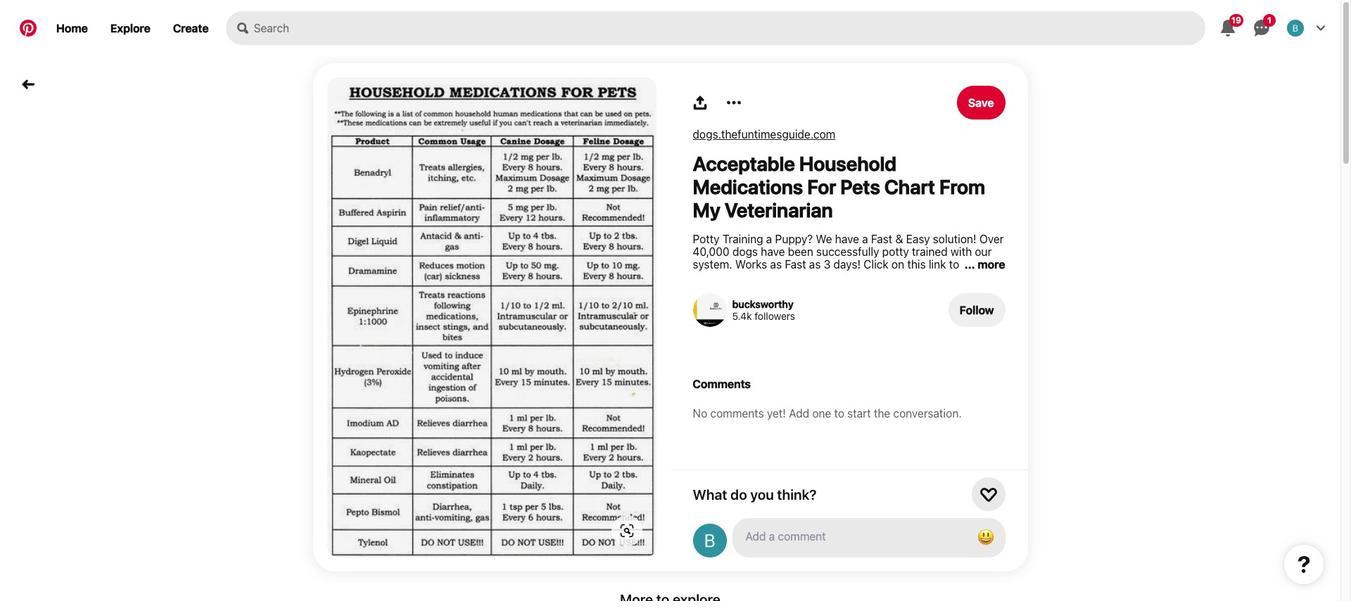 Task type: locate. For each thing, give the bounding box(es) containing it.
0 vertical spatial potty
[[883, 246, 909, 258]]

easy
[[906, 233, 930, 246]]

1 horizontal spatial house
[[902, 322, 935, 334]]

2 dog from the left
[[878, 322, 899, 334]]

do
[[731, 487, 747, 503]]

bucksworthy
[[733, 298, 794, 310]]

1 vertical spatial our
[[693, 271, 710, 284]]

conversation.
[[894, 408, 962, 420]]

1 horizontal spatial potty
[[883, 246, 909, 258]]

modern
[[761, 296, 801, 309]]

1 vertical spatial to
[[835, 408, 845, 420]]

days!
[[834, 258, 861, 271]]

puppies
[[804, 296, 845, 309]]

as right works at the top of the page
[[771, 258, 782, 271]]

house
[[784, 322, 817, 334], [902, 322, 935, 334]]

1 horizontal spatial fast
[[871, 233, 893, 246]]

on
[[892, 258, 905, 271]]

1 horizontal spatial as
[[809, 258, 821, 271]]

what
[[693, 487, 728, 503]]

by
[[746, 296, 758, 309]]

have
[[835, 233, 860, 246], [761, 246, 785, 258]]

fast down "puppy?"
[[785, 258, 806, 271]]

save button
[[957, 86, 1006, 120], [957, 86, 1006, 120]]

a
[[749, 322, 757, 334], [868, 322, 875, 334]]

1 horizontal spatial 3
[[883, 284, 890, 296]]

http://buzzfeed.com
[[693, 309, 796, 322], [799, 309, 902, 322]]

0 horizontal spatial http://buzzfeed.com
[[693, 309, 796, 322]]

0 horizontal spatial as
[[771, 258, 782, 271]]

1 horizontal spatial to
[[950, 258, 960, 271]]

0 horizontal spatial house
[[784, 322, 817, 334]]

training
[[723, 233, 764, 246]]

1 horizontal spatial a
[[868, 322, 875, 334]]

0 horizontal spatial 3
[[824, 258, 831, 271]]

medications
[[693, 175, 803, 199]]

1 horizontal spatial our
[[975, 246, 992, 258]]

😃 button
[[734, 520, 1004, 557], [972, 524, 1000, 553]]

trained
[[912, 246, 948, 258]]

start
[[848, 408, 871, 420]]

like
[[905, 296, 926, 309]]

a left "puppy?"
[[766, 233, 772, 246]]

a up the click at the right
[[862, 233, 868, 246]]

learn
[[929, 296, 957, 309]]

dog
[[760, 322, 781, 334], [878, 322, 899, 334]]

watch
[[963, 258, 993, 271]]

acceptable household medications for pets chart from my veterinarian link
[[693, 152, 1006, 222]]

household
[[800, 152, 897, 175]]

0 horizontal spatial a
[[749, 322, 757, 334]]

to left '...'
[[950, 258, 960, 271]]

dogs.thefuntimesguide.com
[[693, 128, 836, 141]]

0 horizontal spatial potty
[[816, 271, 843, 284]]

successfully
[[817, 246, 880, 258]]

over
[[980, 233, 1004, 246]]

a right not
[[749, 322, 757, 334]]

more left at
[[960, 296, 986, 309]]

potty
[[883, 246, 909, 258], [816, 271, 843, 284]]

1 as from the left
[[771, 258, 782, 271]]

our right "with" at the top right of the page
[[975, 246, 992, 258]]

... more
[[962, 258, 1006, 271]]

1 a from the left
[[766, 233, 772, 246]]

world-
[[742, 271, 775, 284]]

comments
[[693, 378, 751, 391]]

have right dogs
[[761, 246, 785, 258]]

house down the like
[[902, 322, 935, 334]]

as down we
[[809, 258, 821, 271]]

1 dog from the left
[[760, 322, 781, 334]]

not
[[728, 322, 746, 334]]

642
[[859, 284, 880, 296]]

fast left the &
[[871, 233, 893, 246]]

from
[[940, 175, 986, 199]]

0 horizontal spatial a
[[766, 233, 772, 246]]

been
[[788, 246, 814, 258]]

a
[[766, 233, 772, 246], [862, 233, 868, 246]]

2 as from the left
[[809, 258, 821, 271]]

to right one
[[835, 408, 845, 420]]

1 vertical spatial potty
[[816, 271, 843, 284]]

1 vertical spatial more
[[960, 296, 986, 309]]

click
[[864, 258, 889, 271]]

our left free
[[693, 271, 710, 284]]

2 a from the left
[[868, 322, 875, 334]]

have right we
[[835, 233, 860, 246]]

40,000
[[693, 246, 730, 258]]

comments button
[[693, 378, 1006, 391]]

house left —
[[784, 322, 817, 334]]

1 button
[[1245, 11, 1279, 45]]

pin
[[848, 296, 864, 309]]

1 horizontal spatial a
[[862, 233, 868, 246]]

this
[[832, 322, 854, 334]]

more
[[893, 284, 919, 296]]

0 vertical spatial to
[[950, 258, 960, 271]]

acceptable household medications for pets chart from my veterinarian
[[693, 152, 986, 222]]

0 vertical spatial fast
[[871, 233, 893, 246]]

follow button
[[949, 294, 1006, 327]]

buzzfeed
[[931, 309, 982, 322]]

1 horizontal spatial dog
[[878, 322, 899, 334]]

1 horizontal spatial http://buzzfeed.com
[[799, 309, 902, 322]]

training
[[846, 271, 884, 284]]

1 http://buzzfeed.com from the left
[[693, 309, 796, 322]]

dog down send
[[878, 322, 899, 334]]

0 horizontal spatial dog
[[760, 322, 781, 334]]

more right '...'
[[978, 258, 1006, 271]]

to
[[950, 258, 960, 271], [835, 408, 845, 420]]

0 vertical spatial our
[[975, 246, 992, 258]]

link
[[929, 258, 947, 271]]

explore link
[[99, 11, 162, 45]]

3 right 642
[[883, 284, 890, 296]]

fast
[[871, 233, 893, 246], [785, 258, 806, 271]]

1 a from the left
[[749, 322, 757, 334]]

our
[[975, 246, 992, 258], [693, 271, 710, 284]]

2 a from the left
[[862, 233, 868, 246]]

dog down bucksworthy
[[760, 322, 781, 334]]

to inside potty training a puppy? we have a fast & easy solution! over 40,000 dogs have been successfully potty trained with our system. works as fast as 3 days! click on this link to watch our free world-famous potty training video: http://modernpuppies.com 2173 642 3 more information promoted by modern puppies pin it send like learn more at http://buzzfeed.com http://buzzfeed.com from buzzfeed that's not a dog house — this is a dog house
[[950, 258, 960, 271]]

a right is
[[868, 322, 875, 334]]

0 horizontal spatial our
[[693, 271, 710, 284]]

that's
[[693, 322, 725, 334]]

2 http://buzzfeed.com from the left
[[799, 309, 902, 322]]

potty
[[693, 233, 720, 246]]

search icon image
[[237, 23, 248, 34]]

bucksworthy link
[[733, 298, 794, 310]]

as
[[771, 258, 782, 271], [809, 258, 821, 271]]

1 vertical spatial 3
[[883, 284, 890, 296]]

http://modernpuppies.com
[[693, 284, 829, 296]]

more
[[978, 258, 1006, 271], [960, 296, 986, 309]]

dogs.thefuntimesguide.com link
[[693, 128, 836, 141]]

brad klo image
[[1288, 20, 1305, 37]]

3 left days!
[[824, 258, 831, 271]]

1 horizontal spatial have
[[835, 233, 860, 246]]

what do you think?
[[693, 487, 817, 503]]

it
[[867, 296, 873, 309]]

Search text field
[[254, 11, 1206, 45]]

0 horizontal spatial fast
[[785, 258, 806, 271]]



Task type: describe. For each thing, give the bounding box(es) containing it.
create
[[173, 22, 209, 34]]

from
[[905, 309, 928, 322]]

follow
[[960, 304, 994, 317]]

is
[[857, 322, 865, 334]]

you
[[751, 487, 774, 503]]

followers
[[755, 310, 796, 322]]

0 vertical spatial more
[[978, 258, 1006, 271]]

more inside potty training a puppy? we have a fast & easy solution! over 40,000 dogs have been successfully potty trained with our system. works as fast as 3 days! click on this link to watch our free world-famous potty training video: http://modernpuppies.com 2173 642 3 more information promoted by modern puppies pin it send like learn more at http://buzzfeed.com http://buzzfeed.com from buzzfeed that's not a dog house — this is a dog house
[[960, 296, 986, 309]]

—
[[819, 322, 829, 334]]

send
[[876, 296, 902, 309]]

free
[[713, 271, 739, 284]]

...
[[965, 258, 975, 271]]

click to shop image
[[620, 524, 634, 539]]

reaction image
[[980, 486, 997, 503]]

😃
[[977, 528, 994, 548]]

puppy?
[[775, 233, 813, 246]]

create link
[[162, 11, 220, 45]]

no
[[693, 408, 708, 420]]

with
[[951, 246, 972, 258]]

0 horizontal spatial have
[[761, 246, 785, 258]]

solution!
[[933, 233, 977, 246]]

yet!
[[767, 408, 786, 420]]

2 house from the left
[[902, 322, 935, 334]]

2173
[[832, 284, 856, 296]]

think?
[[777, 487, 817, 503]]

my
[[693, 199, 721, 222]]

1 vertical spatial fast
[[785, 258, 806, 271]]

19
[[1232, 15, 1242, 25]]

1
[[1268, 15, 1272, 25]]

home link
[[45, 11, 99, 45]]

bucksworthy avatar link image
[[693, 294, 727, 327]]

save
[[969, 96, 994, 109]]

chart
[[885, 175, 936, 199]]

bucksworthy 5.4k followers
[[733, 298, 796, 322]]

promoted
[[693, 296, 743, 309]]

dogs
[[733, 246, 758, 258]]

klobrad84 image
[[693, 524, 727, 558]]

home
[[56, 22, 88, 34]]

at
[[989, 296, 999, 309]]

0 vertical spatial 3
[[824, 258, 831, 271]]

pets
[[841, 175, 881, 199]]

video:
[[887, 271, 918, 284]]

add
[[789, 408, 810, 420]]

works
[[736, 258, 768, 271]]

we
[[816, 233, 833, 246]]

potty training a puppy? we have a fast & easy solution! over 40,000 dogs have been successfully potty trained with our system. works as fast as 3 days! click on this link to watch our free world-famous potty training video: http://modernpuppies.com 2173 642 3 more information promoted by modern puppies pin it send like learn more at http://buzzfeed.com http://buzzfeed.com from buzzfeed that's not a dog house — this is a dog house
[[693, 233, 1004, 334]]

famous
[[775, 271, 813, 284]]

acceptable
[[693, 152, 795, 175]]

1 house from the left
[[784, 322, 817, 334]]

no comments yet! add one to start the conversation.
[[693, 408, 962, 420]]

explore
[[110, 22, 151, 34]]

for
[[808, 175, 837, 199]]

&
[[896, 233, 904, 246]]

5.4k
[[733, 310, 752, 322]]

0 horizontal spatial to
[[835, 408, 845, 420]]

information
[[922, 284, 980, 296]]

the
[[874, 408, 891, 420]]

system.
[[693, 258, 733, 271]]

19 button
[[1212, 11, 1245, 45]]

veterinarian
[[725, 199, 833, 222]]

one
[[813, 408, 832, 420]]

Add a comment field
[[747, 531, 961, 543]]

comments
[[711, 408, 764, 420]]

this
[[908, 258, 926, 271]]



